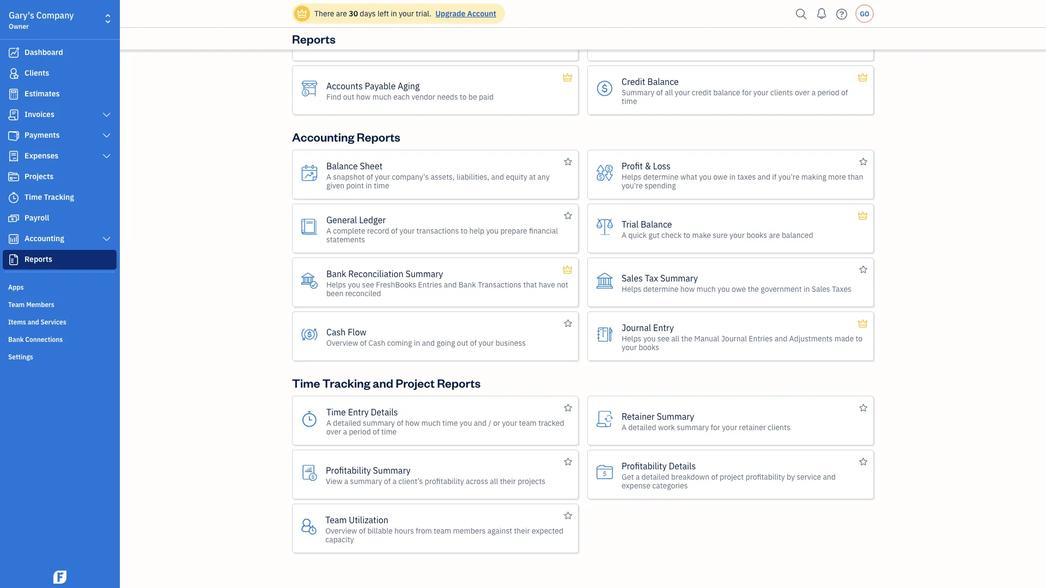 Task type: describe. For each thing, give the bounding box(es) containing it.
you inside sales tax summary helps determine how much you owe the government in sales taxes
[[718, 284, 730, 294]]

accounting for accounting reports
[[292, 129, 355, 144]]

not
[[557, 280, 568, 290]]

trial balance a quick gut check to make sure your books are balanced
[[622, 219, 813, 240]]

time tracking link
[[3, 188, 117, 208]]

invoice image
[[7, 110, 20, 120]]

0 vertical spatial are
[[336, 8, 347, 19]]

over inside time entry details a detailed summary of how much time you and / or your team tracked over a period of time
[[326, 427, 341, 437]]

find inside accounts payable aging find out how much each vendor needs to be paid
[[326, 92, 341, 102]]

work
[[658, 422, 675, 432]]

spending
[[645, 180, 676, 190]]

profit & loss helps determine what you owe in taxes and if you're making more than you're spending
[[622, 160, 864, 190]]

payments for payments collected a summary of all the payments you have collected over a period of time
[[621, 26, 660, 38]]

of inside general ledger a complete record of your transactions to help you prepare financial statements
[[391, 226, 398, 236]]

are inside accounts aging find out which clients are taking a long time to pay
[[403, 38, 414, 48]]

have inside payments collected a summary of all the payments you have collected over a period of time
[[743, 38, 759, 48]]

0 horizontal spatial cash
[[326, 326, 346, 338]]

paid
[[479, 92, 494, 102]]

there are 30 days left in your trial. upgrade account
[[314, 8, 496, 19]]

overview for cash
[[326, 338, 358, 348]]

billable
[[368, 526, 393, 536]]

payments
[[693, 38, 727, 48]]

collected
[[662, 26, 699, 38]]

you inside journal entry helps you see all the manual journal entries and adjustments made to your books
[[643, 334, 656, 344]]

time inside balance sheet a snapshot of your company's assets, liabilities, and equity at any given point in time
[[374, 180, 389, 190]]

2 horizontal spatial bank
[[459, 280, 476, 290]]

gut
[[649, 230, 660, 240]]

help
[[470, 226, 485, 236]]

the inside sales tax summary helps determine how much you owe the government in sales taxes
[[748, 284, 759, 294]]

period for balance
[[818, 87, 840, 97]]

clients inside 'retainer summary a detailed work summary for your retainer clients'
[[768, 422, 791, 432]]

financial
[[529, 226, 558, 236]]

general
[[326, 214, 357, 226]]

their inside team utilization overview of billable hours from team members against their expected capacity
[[514, 526, 530, 536]]

much for aging
[[373, 92, 392, 102]]

clients
[[25, 68, 49, 78]]

accounting for accounting
[[25, 234, 64, 244]]

and inside bank reconciliation summary helps you see freshbooks entries and bank transactions that have not been reconciled
[[444, 280, 457, 290]]

update favorite status for team utilization image
[[564, 510, 572, 523]]

a for trial balance
[[622, 230, 627, 240]]

clients inside credit balance summary of all your credit balance for your clients over a period of time
[[771, 87, 793, 97]]

journal entry helps you see all the manual journal entries and adjustments made to your books
[[622, 322, 863, 352]]

client image
[[7, 68, 20, 79]]

of inside team utilization overview of billable hours from team members against their expected capacity
[[359, 526, 366, 536]]

general ledger a complete record of your transactions to help you prepare financial statements
[[326, 214, 558, 244]]

your inside cash flow overview of cash coming in and going out of your business
[[479, 338, 494, 348]]

accounting reports
[[292, 129, 400, 144]]

retainer summary a detailed work summary for your retainer clients
[[622, 411, 791, 432]]

time inside time entry details a detailed summary of how much time you and / or your team tracked over a period of time
[[326, 407, 346, 418]]

for inside credit balance summary of all your credit balance for your clients over a period of time
[[742, 87, 752, 97]]

adjustments
[[789, 334, 833, 344]]

to inside trial balance a quick gut check to make sure your books are balanced
[[684, 230, 691, 240]]

and inside main element
[[28, 318, 39, 326]]

a for payments collected
[[621, 38, 626, 48]]

your inside journal entry helps you see all the manual journal entries and adjustments made to your books
[[622, 342, 637, 352]]

coming
[[387, 338, 412, 348]]

collected
[[761, 38, 792, 48]]

or
[[493, 418, 500, 428]]

summary for reconciliation
[[406, 268, 443, 280]]

chart image
[[7, 234, 20, 245]]

your inside general ledger a complete record of your transactions to help you prepare financial statements
[[400, 226, 415, 236]]

retainer
[[622, 411, 655, 422]]

balance for payments
[[648, 76, 679, 87]]

your inside balance sheet a snapshot of your company's assets, liabilities, and equity at any given point in time
[[375, 172, 390, 182]]

1 horizontal spatial cash
[[369, 338, 385, 348]]

crown image for journal entry
[[857, 317, 869, 330]]

crown image for accounts aging
[[562, 17, 573, 30]]

books inside journal entry helps you see all the manual journal entries and adjustments made to your books
[[639, 342, 659, 352]]

credit
[[692, 87, 712, 97]]

point
[[346, 180, 364, 190]]

ledger
[[359, 214, 386, 226]]

utilization
[[349, 514, 388, 526]]

crown image for bank reconciliation summary
[[562, 263, 573, 276]]

bank for connections
[[8, 335, 24, 344]]

entries inside journal entry helps you see all the manual journal entries and adjustments made to your books
[[749, 334, 773, 344]]

business
[[496, 338, 526, 348]]

profit
[[622, 160, 643, 172]]

notifications image
[[813, 3, 831, 25]]

their inside profitability summary view a summary of a client's profitability across all their projects
[[500, 476, 516, 486]]

been
[[326, 288, 344, 298]]

update favorite status for general ledger image
[[564, 209, 572, 223]]

team for utilization
[[325, 514, 347, 526]]

the for entry
[[682, 334, 693, 344]]

entry for time
[[348, 407, 369, 418]]

complete
[[333, 226, 365, 236]]

tax
[[645, 273, 658, 284]]

each
[[393, 92, 410, 102]]

settings link
[[3, 348, 117, 365]]

reports down 'there'
[[292, 31, 336, 46]]

estimate image
[[7, 89, 20, 100]]

0 horizontal spatial sales
[[622, 273, 643, 284]]

all inside payments collected a summary of all the payments you have collected over a period of time
[[670, 38, 678, 48]]

aging inside accounts payable aging find out how much each vendor needs to be paid
[[398, 80, 420, 92]]

payroll
[[25, 213, 49, 223]]

you inside payments collected a summary of all the payments you have collected over a period of time
[[729, 38, 741, 48]]

summary inside payments collected a summary of all the payments you have collected over a period of time
[[628, 38, 660, 48]]

manual
[[695, 334, 720, 344]]

from
[[416, 526, 432, 536]]

tracking for time tracking and project reports
[[323, 375, 370, 391]]

books inside trial balance a quick gut check to make sure your books are balanced
[[747, 230, 767, 240]]

and inside cash flow overview of cash coming in and going out of your business
[[422, 338, 435, 348]]

project image
[[7, 172, 20, 183]]

30
[[349, 8, 358, 19]]

taxes
[[832, 284, 852, 294]]

dashboard
[[25, 47, 63, 57]]

expenses
[[25, 151, 58, 161]]

summary for balance
[[622, 87, 655, 97]]

clients link
[[3, 64, 117, 83]]

a inside time entry details a detailed summary of how much time you and / or your team tracked over a period of time
[[326, 418, 331, 428]]

if
[[772, 172, 777, 182]]

in inside sales tax summary helps determine how much you owe the government in sales taxes
[[804, 284, 810, 294]]

members
[[26, 300, 54, 309]]

chevron large down image for payments
[[102, 131, 112, 140]]

projects
[[518, 476, 546, 486]]

going
[[437, 338, 455, 348]]

crown image for accounts payable aging
[[562, 71, 573, 84]]

and inside journal entry helps you see all the manual journal entries and adjustments made to your books
[[775, 334, 788, 344]]

aging inside accounts aging find out which clients are taking a long time to pay
[[365, 26, 387, 38]]

your inside time entry details a detailed summary of how much time you and / or your team tracked over a period of time
[[502, 418, 517, 428]]

flow
[[348, 326, 367, 338]]

invoices
[[25, 109, 54, 119]]

entry for journal
[[653, 322, 674, 334]]

update favorite status for profitability summary image
[[564, 456, 572, 469]]

owner
[[9, 22, 29, 31]]

equity
[[506, 172, 527, 182]]

and inside 'profitability details get a detailed breakdown of project profitability by service and expense categories'
[[823, 472, 836, 482]]

estimates
[[25, 89, 60, 99]]

over for credit balance
[[795, 87, 810, 97]]

to inside accounts aging find out which clients are taking a long time to pay
[[478, 38, 485, 48]]

time for time tracking
[[25, 192, 42, 202]]

all inside credit balance summary of all your credit balance for your clients over a period of time
[[665, 87, 673, 97]]

how inside time entry details a detailed summary of how much time you and / or your team tracked over a period of time
[[405, 418, 420, 428]]

in inside profit & loss helps determine what you owe in taxes and if you're making more than you're spending
[[730, 172, 736, 182]]

team for members
[[8, 300, 25, 309]]

owe inside profit & loss helps determine what you owe in taxes and if you're making more than you're spending
[[714, 172, 728, 182]]

summary inside time entry details a detailed summary of how much time you and / or your team tracked over a period of time
[[363, 418, 395, 428]]

reports inside main element
[[25, 254, 52, 264]]

in inside cash flow overview of cash coming in and going out of your business
[[414, 338, 420, 348]]

period inside time entry details a detailed summary of how much time you and / or your team tracked over a period of time
[[349, 427, 371, 437]]

/
[[489, 418, 492, 428]]

estimates link
[[3, 84, 117, 104]]

detailed for time
[[333, 418, 361, 428]]

categories
[[652, 481, 688, 491]]

assets,
[[431, 172, 455, 182]]

a inside 'profitability details get a detailed breakdown of project profitability by service and expense categories'
[[636, 472, 640, 482]]

overview for team
[[325, 526, 357, 536]]

0 horizontal spatial journal
[[622, 322, 651, 334]]

a inside credit balance summary of all your credit balance for your clients over a period of time
[[812, 87, 816, 97]]

chevron large down image
[[102, 111, 112, 119]]

out inside accounts aging find out which clients are taking a long time to pay
[[343, 38, 354, 48]]

to inside journal entry helps you see all the manual journal entries and adjustments made to your books
[[856, 334, 863, 344]]

a inside time entry details a detailed summary of how much time you and / or your team tracked over a period of time
[[343, 427, 347, 437]]

at
[[529, 172, 536, 182]]

government
[[761, 284, 802, 294]]

of inside balance sheet a snapshot of your company's assets, liabilities, and equity at any given point in time
[[366, 172, 373, 182]]

update favorite status for profit & loss image
[[860, 155, 868, 169]]

money image
[[7, 213, 20, 224]]

reports up time entry details a detailed summary of how much time you and / or your team tracked over a period of time
[[437, 375, 481, 391]]

time tracking
[[25, 192, 74, 202]]

needs
[[437, 92, 458, 102]]

clients inside accounts aging find out which clients are taking a long time to pay
[[378, 38, 401, 48]]

tracking for time tracking
[[44, 192, 74, 202]]

items and services
[[8, 318, 66, 326]]

be
[[469, 92, 477, 102]]

company
[[36, 10, 74, 21]]

balanced
[[782, 230, 813, 240]]

crown image for credit balance
[[857, 71, 869, 84]]

and inside profit & loss helps determine what you owe in taxes and if you're making more than you're spending
[[758, 172, 771, 182]]

all inside profitability summary view a summary of a client's profitability across all their projects
[[490, 476, 498, 486]]

team inside team utilization overview of billable hours from team members against their expected capacity
[[434, 526, 451, 536]]

hours
[[395, 526, 414, 536]]

reports up sheet
[[357, 129, 400, 144]]

0 horizontal spatial you're
[[622, 180, 643, 190]]

time inside payments collected a summary of all the payments you have collected over a period of time
[[849, 38, 865, 48]]

projects link
[[3, 167, 117, 187]]

crown image for trial balance
[[857, 209, 869, 222]]

see inside bank reconciliation summary helps you see freshbooks entries and bank transactions that have not been reconciled
[[362, 280, 374, 290]]

vendor
[[412, 92, 435, 102]]

invoices link
[[3, 105, 117, 125]]

your inside trial balance a quick gut check to make sure your books are balanced
[[730, 230, 745, 240]]

reconciliation
[[348, 268, 404, 280]]

settings
[[8, 353, 33, 361]]

see inside journal entry helps you see all the manual journal entries and adjustments made to your books
[[658, 334, 670, 344]]

for inside 'retainer summary a detailed work summary for your retainer clients'
[[711, 422, 720, 432]]

summary inside profitability summary view a summary of a client's profitability across all their projects
[[350, 476, 382, 486]]

time down time tracking and project reports
[[381, 427, 397, 437]]

accounting link
[[3, 229, 117, 249]]

much for summary
[[697, 284, 716, 294]]

profitability for profitability summary
[[326, 465, 371, 476]]

left
[[378, 8, 389, 19]]



Task type: vqa. For each thing, say whether or not it's contained in the screenshot.
THE CHEVRONDOWN icon
no



Task type: locate. For each thing, give the bounding box(es) containing it.
balance inside trial balance a quick gut check to make sure your books are balanced
[[641, 219, 672, 230]]

payment image
[[7, 130, 20, 141]]

summary inside 'retainer summary a detailed work summary for your retainer clients'
[[677, 422, 709, 432]]

0 horizontal spatial entries
[[418, 280, 442, 290]]

are left 30 in the left top of the page
[[336, 8, 347, 19]]

all left manual
[[672, 334, 680, 344]]

across
[[466, 476, 488, 486]]

1 horizontal spatial time
[[292, 375, 320, 391]]

summary inside credit balance summary of all your credit balance for your clients over a period of time
[[622, 87, 655, 97]]

period inside payments collected a summary of all the payments you have collected over a period of time
[[817, 38, 839, 48]]

0 vertical spatial entries
[[418, 280, 442, 290]]

time for time tracking and project reports
[[292, 375, 320, 391]]

1 vertical spatial entry
[[348, 407, 369, 418]]

to left be
[[460, 92, 467, 102]]

all inside journal entry helps you see all the manual journal entries and adjustments made to your books
[[672, 334, 680, 344]]

0 vertical spatial team
[[8, 300, 25, 309]]

and right service
[[823, 472, 836, 482]]

sure
[[713, 230, 728, 240]]

1 horizontal spatial how
[[405, 418, 420, 428]]

1 vertical spatial overview
[[325, 526, 357, 536]]

1 horizontal spatial sales
[[812, 284, 830, 294]]

the left government
[[748, 284, 759, 294]]

accounts down 30 in the left top of the page
[[326, 26, 363, 38]]

have
[[743, 38, 759, 48], [539, 280, 555, 290]]

determine for loss
[[643, 172, 679, 182]]

all left the credit on the right top of page
[[665, 87, 673, 97]]

0 vertical spatial aging
[[365, 26, 387, 38]]

a inside general ledger a complete record of your transactions to help you prepare financial statements
[[326, 226, 331, 236]]

in left taxes
[[730, 172, 736, 182]]

0 vertical spatial accounting
[[292, 129, 355, 144]]

update favorite status for balance sheet image
[[564, 155, 572, 169]]

1 vertical spatial much
[[697, 284, 716, 294]]

tracking inside main element
[[44, 192, 74, 202]]

2 horizontal spatial are
[[769, 230, 780, 240]]

detailed inside time entry details a detailed summary of how much time you and / or your team tracked over a period of time
[[333, 418, 361, 428]]

1 horizontal spatial entry
[[653, 322, 674, 334]]

balance for profit
[[641, 219, 672, 230]]

0 vertical spatial tracking
[[44, 192, 74, 202]]

helps inside sales tax summary helps determine how much you owe the government in sales taxes
[[622, 284, 642, 294]]

retainer
[[739, 422, 766, 432]]

determine
[[643, 172, 679, 182], [643, 284, 679, 294]]

entry down time tracking and project reports
[[348, 407, 369, 418]]

bank down items
[[8, 335, 24, 344]]

accounting down payroll
[[25, 234, 64, 244]]

taking
[[416, 38, 437, 48]]

helps for profit & loss
[[622, 172, 642, 182]]

update favorite status for cash flow image
[[564, 317, 572, 331]]

1 vertical spatial determine
[[643, 284, 679, 294]]

1 vertical spatial their
[[514, 526, 530, 536]]

0 vertical spatial accounts
[[326, 26, 363, 38]]

1 vertical spatial balance
[[326, 160, 358, 172]]

bank inside main element
[[8, 335, 24, 344]]

update favorite status for profitability details image
[[860, 456, 868, 469]]

2 determine from the top
[[643, 284, 679, 294]]

accounting
[[292, 129, 355, 144], [25, 234, 64, 244]]

1 vertical spatial crown image
[[857, 209, 869, 222]]

team left the tracked
[[519, 418, 537, 428]]

1 vertical spatial for
[[711, 422, 720, 432]]

summary down time tracking and project reports
[[363, 418, 395, 428]]

expense
[[622, 481, 651, 491]]

2 find from the top
[[326, 92, 341, 102]]

entry inside journal entry helps you see all the manual journal entries and adjustments made to your books
[[653, 322, 674, 334]]

1 chevron large down image from the top
[[102, 131, 112, 140]]

dashboard image
[[7, 47, 20, 58]]

services
[[41, 318, 66, 326]]

and inside balance sheet a snapshot of your company's assets, liabilities, and equity at any given point in time
[[491, 172, 504, 182]]

their left 'projects'
[[500, 476, 516, 486]]

you inside time entry details a detailed summary of how much time you and / or your team tracked over a period of time
[[460, 418, 472, 428]]

find inside accounts aging find out which clients are taking a long time to pay
[[326, 38, 341, 48]]

2 vertical spatial are
[[769, 230, 780, 240]]

you inside profit & loss helps determine what you owe in taxes and if you're making more than you're spending
[[699, 172, 712, 182]]

how inside sales tax summary helps determine how much you owe the government in sales taxes
[[681, 284, 695, 294]]

0 horizontal spatial entry
[[348, 407, 369, 418]]

helps inside journal entry helps you see all the manual journal entries and adjustments made to your books
[[622, 334, 642, 344]]

summary inside sales tax summary helps determine how much you owe the government in sales taxes
[[661, 273, 698, 284]]

taxes
[[738, 172, 756, 182]]

owe left government
[[732, 284, 746, 294]]

how for tax
[[681, 284, 695, 294]]

by
[[787, 472, 795, 482]]

much inside time entry details a detailed summary of how much time you and / or your team tracked over a period of time
[[422, 418, 441, 428]]

1 horizontal spatial profitability
[[622, 461, 667, 472]]

transactions
[[478, 280, 522, 290]]

summary inside 'retainer summary a detailed work summary for your retainer clients'
[[657, 411, 694, 422]]

time left /
[[443, 418, 458, 428]]

1 find from the top
[[326, 38, 341, 48]]

0 vertical spatial have
[[743, 38, 759, 48]]

journal down "tax"
[[622, 322, 651, 334]]

1 horizontal spatial books
[[747, 230, 767, 240]]

payments up the expenses
[[25, 130, 60, 140]]

against
[[488, 526, 512, 536]]

0 vertical spatial payments
[[621, 26, 660, 38]]

reports
[[292, 31, 336, 46], [357, 129, 400, 144], [25, 254, 52, 264], [437, 375, 481, 391]]

clients right which
[[378, 38, 401, 48]]

0 vertical spatial overview
[[326, 338, 358, 348]]

team utilization overview of billable hours from team members against their expected capacity
[[325, 514, 564, 545]]

you're down profit
[[622, 180, 643, 190]]

freshbooks
[[376, 280, 416, 290]]

team inside time entry details a detailed summary of how much time you and / or your team tracked over a period of time
[[519, 418, 537, 428]]

gary's
[[9, 10, 34, 21]]

long
[[444, 38, 459, 48]]

detailed inside 'profitability details get a detailed breakdown of project profitability by service and expense categories'
[[642, 472, 670, 482]]

sales left the taxes
[[812, 284, 830, 294]]

1 vertical spatial payments
[[25, 130, 60, 140]]

1 horizontal spatial owe
[[732, 284, 746, 294]]

1 horizontal spatial have
[[743, 38, 759, 48]]

1 vertical spatial books
[[639, 342, 659, 352]]

have left collected
[[743, 38, 759, 48]]

aging right payable in the top left of the page
[[398, 80, 420, 92]]

their
[[500, 476, 516, 486], [514, 526, 530, 536]]

time down update favorite status for payments collected icon
[[849, 38, 865, 48]]

0 horizontal spatial team
[[434, 526, 451, 536]]

to left "help"
[[461, 226, 468, 236]]

summary left collected
[[628, 38, 660, 48]]

aging down left
[[365, 26, 387, 38]]

search image
[[793, 6, 810, 22]]

cash left flow
[[326, 326, 346, 338]]

entry inside time entry details a detailed summary of how much time you and / or your team tracked over a period of time
[[348, 407, 369, 418]]

summary right 'work'
[[677, 422, 709, 432]]

details inside time entry details a detailed summary of how much time you and / or your team tracked over a period of time
[[371, 407, 398, 418]]

items and services link
[[3, 313, 117, 330]]

and left adjustments
[[775, 334, 788, 344]]

and inside time entry details a detailed summary of how much time you and / or your team tracked over a period of time
[[474, 418, 487, 428]]

much left each
[[373, 92, 392, 102]]

credit
[[622, 76, 646, 87]]

payments left collected
[[621, 26, 660, 38]]

0 horizontal spatial aging
[[365, 26, 387, 38]]

to left make
[[684, 230, 691, 240]]

team inside main element
[[8, 300, 25, 309]]

a inside payments collected a summary of all the payments you have collected over a period of time
[[811, 38, 815, 48]]

get
[[622, 472, 634, 482]]

summary inside profitability summary view a summary of a client's profitability across all their projects
[[373, 465, 411, 476]]

summary inside bank reconciliation summary helps you see freshbooks entries and bank transactions that have not been reconciled
[[406, 268, 443, 280]]

account
[[467, 8, 496, 19]]

report image
[[7, 255, 20, 265]]

to
[[478, 38, 485, 48], [460, 92, 467, 102], [461, 226, 468, 236], [684, 230, 691, 240], [856, 334, 863, 344]]

time right long
[[461, 38, 476, 48]]

accounts left payable in the top left of the page
[[326, 80, 363, 92]]

main element
[[0, 0, 147, 589]]

3 chevron large down image from the top
[[102, 235, 112, 244]]

go to help image
[[833, 6, 851, 22]]

company's
[[392, 172, 429, 182]]

1 vertical spatial entries
[[749, 334, 773, 344]]

your
[[399, 8, 414, 19], [675, 87, 690, 97], [754, 87, 769, 97], [375, 172, 390, 182], [400, 226, 415, 236], [730, 230, 745, 240], [479, 338, 494, 348], [622, 342, 637, 352], [502, 418, 517, 428], [722, 422, 737, 432]]

how for payable
[[356, 92, 371, 102]]

timer image
[[7, 192, 20, 203]]

projects
[[25, 171, 54, 181]]

service
[[797, 472, 821, 482]]

entry
[[653, 322, 674, 334], [348, 407, 369, 418]]

statements
[[326, 234, 365, 244]]

clients down collected
[[771, 87, 793, 97]]

expected
[[532, 526, 564, 536]]

0 vertical spatial team
[[519, 418, 537, 428]]

balance
[[648, 76, 679, 87], [326, 160, 358, 172], [641, 219, 672, 230]]

the inside payments collected a summary of all the payments you have collected over a period of time
[[680, 38, 691, 48]]

payable
[[365, 80, 396, 92]]

crown image
[[562, 17, 573, 30], [857, 209, 869, 222], [562, 263, 573, 276]]

accounts aging find out which clients are taking a long time to pay
[[326, 26, 499, 48]]

the left the payments on the top of page
[[680, 38, 691, 48]]

and left if on the top of page
[[758, 172, 771, 182]]

in right point
[[366, 180, 372, 190]]

chevron large down image inside payments link
[[102, 131, 112, 140]]

2 chevron large down image from the top
[[102, 152, 112, 161]]

loss
[[653, 160, 671, 172]]

0 vertical spatial the
[[680, 38, 691, 48]]

0 vertical spatial determine
[[643, 172, 679, 182]]

in right left
[[391, 8, 397, 19]]

bank left transactions
[[459, 280, 476, 290]]

and left the going
[[422, 338, 435, 348]]

for right balance
[[742, 87, 752, 97]]

0 vertical spatial for
[[742, 87, 752, 97]]

accounts for accounts payable aging
[[326, 80, 363, 92]]

a for retainer summary
[[622, 422, 627, 432]]

profitability left by
[[746, 472, 785, 482]]

members
[[453, 526, 486, 536]]

credit balance summary of all your credit balance for your clients over a period of time
[[622, 76, 848, 106]]

&
[[645, 160, 651, 172]]

2 accounts from the top
[[326, 80, 363, 92]]

upgrade account link
[[433, 8, 496, 19]]

overview inside team utilization overview of billable hours from team members against their expected capacity
[[325, 526, 357, 536]]

gary's company owner
[[9, 10, 74, 31]]

determine down gut
[[643, 284, 679, 294]]

transactions
[[417, 226, 459, 236]]

1 horizontal spatial aging
[[398, 80, 420, 92]]

determine inside profit & loss helps determine what you owe in taxes and if you're making more than you're spending
[[643, 172, 679, 182]]

1 horizontal spatial journal
[[721, 334, 747, 344]]

chevron large down image inside accounting link
[[102, 235, 112, 244]]

there
[[314, 8, 334, 19]]

1 horizontal spatial team
[[519, 418, 537, 428]]

accounts for accounts aging
[[326, 26, 363, 38]]

0 horizontal spatial payments
[[25, 130, 60, 140]]

profitability
[[746, 472, 785, 482], [425, 476, 464, 486]]

trial.
[[416, 8, 432, 19]]

team
[[8, 300, 25, 309], [325, 514, 347, 526]]

accounting up snapshot
[[292, 129, 355, 144]]

you inside general ledger a complete record of your transactions to help you prepare financial statements
[[486, 226, 499, 236]]

helps for sales tax summary
[[622, 284, 642, 294]]

out left payable in the top left of the page
[[343, 92, 354, 102]]

0 horizontal spatial time
[[25, 192, 42, 202]]

over inside credit balance summary of all your credit balance for your clients over a period of time
[[795, 87, 810, 97]]

2 vertical spatial time
[[326, 407, 346, 418]]

chevron large down image for expenses
[[102, 152, 112, 161]]

and left project
[[373, 375, 393, 391]]

payments inside payments collected a summary of all the payments you have collected over a period of time
[[621, 26, 660, 38]]

1 horizontal spatial see
[[658, 334, 670, 344]]

update favorite status for time entry details image
[[564, 402, 572, 415]]

update favorite status for retainer summary image
[[860, 402, 868, 415]]

find up accounting reports
[[326, 92, 341, 102]]

see
[[362, 280, 374, 290], [658, 334, 670, 344]]

project
[[396, 375, 435, 391]]

team members
[[8, 300, 54, 309]]

0 horizontal spatial tracking
[[44, 192, 74, 202]]

in inside balance sheet a snapshot of your company's assets, liabilities, and equity at any given point in time
[[366, 180, 372, 190]]

details down time tracking and project reports
[[371, 407, 398, 418]]

payments for payments
[[25, 130, 60, 140]]

making
[[802, 172, 827, 182]]

1 horizontal spatial bank
[[326, 268, 346, 280]]

0 vertical spatial crown image
[[562, 17, 573, 30]]

all left the payments on the top of page
[[670, 38, 678, 48]]

0 vertical spatial their
[[500, 476, 516, 486]]

profitability for profitability details
[[746, 472, 785, 482]]

balance inside balance sheet a snapshot of your company's assets, liabilities, and equity at any given point in time
[[326, 160, 358, 172]]

to left pay
[[478, 38, 485, 48]]

a for balance sheet
[[326, 172, 331, 182]]

see left 'freshbooks'
[[362, 280, 374, 290]]

expense image
[[7, 151, 20, 162]]

of inside profitability summary view a summary of a client's profitability across all their projects
[[384, 476, 391, 486]]

time down credit
[[622, 96, 637, 106]]

1 vertical spatial find
[[326, 92, 341, 102]]

how right "tax"
[[681, 284, 695, 294]]

you inside bank reconciliation summary helps you see freshbooks entries and bank transactions that have not been reconciled
[[348, 280, 360, 290]]

2 horizontal spatial much
[[697, 284, 716, 294]]

1 vertical spatial are
[[403, 38, 414, 48]]

2 vertical spatial clients
[[768, 422, 791, 432]]

than
[[848, 172, 864, 182]]

chevron large down image for accounting
[[102, 235, 112, 244]]

1 horizontal spatial are
[[403, 38, 414, 48]]

summary
[[628, 38, 660, 48], [363, 418, 395, 428], [677, 422, 709, 432], [350, 476, 382, 486]]

overview inside cash flow overview of cash coming in and going out of your business
[[326, 338, 358, 348]]

1 horizontal spatial much
[[422, 418, 441, 428]]

chevron large down image
[[102, 131, 112, 140], [102, 152, 112, 161], [102, 235, 112, 244]]

the for collected
[[680, 38, 691, 48]]

2 horizontal spatial how
[[681, 284, 695, 294]]

profitability left across
[[425, 476, 464, 486]]

summary for tax
[[661, 273, 698, 284]]

out right the going
[[457, 338, 468, 348]]

time inside credit balance summary of all your credit balance for your clients over a period of time
[[622, 96, 637, 106]]

0 horizontal spatial much
[[373, 92, 392, 102]]

determine for summary
[[643, 284, 679, 294]]

owe inside sales tax summary helps determine how much you owe the government in sales taxes
[[732, 284, 746, 294]]

sales left "tax"
[[622, 273, 643, 284]]

items
[[8, 318, 26, 326]]

time inside accounts aging find out which clients are taking a long time to pay
[[461, 38, 476, 48]]

balance inside credit balance summary of all your credit balance for your clients over a period of time
[[648, 76, 679, 87]]

entries inside bank reconciliation summary helps you see freshbooks entries and bank transactions that have not been reconciled
[[418, 280, 442, 290]]

update favorite status for payments collected image
[[860, 17, 868, 30]]

0 vertical spatial time
[[25, 192, 42, 202]]

helps inside bank reconciliation summary helps you see freshbooks entries and bank transactions that have not been reconciled
[[326, 280, 346, 290]]

overview
[[326, 338, 358, 348], [325, 526, 357, 536]]

connections
[[25, 335, 63, 344]]

1 vertical spatial clients
[[771, 87, 793, 97]]

dashboard link
[[3, 43, 117, 63]]

and left /
[[474, 418, 487, 428]]

1 vertical spatial see
[[658, 334, 670, 344]]

cash right flow
[[369, 338, 385, 348]]

entries left adjustments
[[749, 334, 773, 344]]

0 vertical spatial owe
[[714, 172, 728, 182]]

over for payments collected
[[794, 38, 809, 48]]

1 vertical spatial accounts
[[326, 80, 363, 92]]

details
[[371, 407, 398, 418], [669, 461, 696, 472]]

2 vertical spatial chevron large down image
[[102, 235, 112, 244]]

trial
[[622, 219, 639, 230]]

a inside 'retainer summary a detailed work summary for your retainer clients'
[[622, 422, 627, 432]]

balance right credit
[[648, 76, 679, 87]]

to right made
[[856, 334, 863, 344]]

period for collected
[[817, 38, 839, 48]]

more
[[828, 172, 846, 182]]

all
[[670, 38, 678, 48], [665, 87, 673, 97], [672, 334, 680, 344], [490, 476, 498, 486]]

0 horizontal spatial owe
[[714, 172, 728, 182]]

summary right "view"
[[350, 476, 382, 486]]

profitability for profitability details
[[622, 461, 667, 472]]

project
[[720, 472, 744, 482]]

tracking down projects link
[[44, 192, 74, 202]]

1 vertical spatial team
[[325, 514, 347, 526]]

profitability up utilization
[[326, 465, 371, 476]]

upgrade
[[436, 8, 466, 19]]

1 vertical spatial accounting
[[25, 234, 64, 244]]

time down sheet
[[374, 180, 389, 190]]

bank up been
[[326, 268, 346, 280]]

detailed for profitability
[[642, 472, 670, 482]]

team up capacity
[[325, 514, 347, 526]]

0 horizontal spatial are
[[336, 8, 347, 19]]

much down project
[[422, 418, 441, 428]]

details up categories
[[669, 461, 696, 472]]

are left balanced
[[769, 230, 780, 240]]

1 horizontal spatial payments
[[621, 26, 660, 38]]

owe left taxes
[[714, 172, 728, 182]]

update favorite status for sales tax summary image
[[860, 263, 868, 277]]

1 horizontal spatial details
[[669, 461, 696, 472]]

apps
[[8, 283, 24, 292]]

2 vertical spatial the
[[682, 334, 693, 344]]

time
[[25, 192, 42, 202], [292, 375, 320, 391], [326, 407, 346, 418]]

2 vertical spatial crown image
[[562, 263, 573, 276]]

cash
[[326, 326, 346, 338], [369, 338, 385, 348]]

profitability for profitability summary
[[425, 476, 464, 486]]

2 vertical spatial out
[[457, 338, 468, 348]]

2 vertical spatial how
[[405, 418, 420, 428]]

for left retainer
[[711, 422, 720, 432]]

0 vertical spatial chevron large down image
[[102, 131, 112, 140]]

out left which
[[343, 38, 354, 48]]

have inside bank reconciliation summary helps you see freshbooks entries and bank transactions that have not been reconciled
[[539, 280, 555, 290]]

0 horizontal spatial for
[[711, 422, 720, 432]]

all right across
[[490, 476, 498, 486]]

are inside trial balance a quick gut check to make sure your books are balanced
[[769, 230, 780, 240]]

overview down been
[[326, 338, 358, 348]]

team down apps on the left top
[[8, 300, 25, 309]]

detailed inside 'retainer summary a detailed work summary for your retainer clients'
[[629, 422, 656, 432]]

determine inside sales tax summary helps determine how much you owe the government in sales taxes
[[643, 284, 679, 294]]

in right government
[[804, 284, 810, 294]]

0 horizontal spatial team
[[8, 300, 25, 309]]

in
[[391, 8, 397, 19], [730, 172, 736, 182], [366, 180, 372, 190], [804, 284, 810, 294], [414, 338, 420, 348]]

1 vertical spatial details
[[669, 461, 696, 472]]

crown image
[[296, 8, 308, 19], [562, 71, 573, 84], [857, 71, 869, 84], [857, 317, 869, 330]]

0 horizontal spatial bank
[[8, 335, 24, 344]]

the left manual
[[682, 334, 693, 344]]

find down 'there'
[[326, 38, 341, 48]]

profitability up expense
[[622, 461, 667, 472]]

out inside accounts payable aging find out how much each vendor needs to be paid
[[343, 92, 354, 102]]

clients right retainer
[[768, 422, 791, 432]]

team right from
[[434, 526, 451, 536]]

0 horizontal spatial accounting
[[25, 234, 64, 244]]

1 horizontal spatial for
[[742, 87, 752, 97]]

the
[[680, 38, 691, 48], [748, 284, 759, 294], [682, 334, 693, 344]]

0 vertical spatial books
[[747, 230, 767, 240]]

have left not in the top right of the page
[[539, 280, 555, 290]]

much inside accounts payable aging find out how much each vendor needs to be paid
[[373, 92, 392, 102]]

freshbooks image
[[51, 571, 69, 584]]

for
[[742, 87, 752, 97], [711, 422, 720, 432]]

0 vertical spatial balance
[[648, 76, 679, 87]]

prepare
[[501, 226, 527, 236]]

how left each
[[356, 92, 371, 102]]

1 horizontal spatial entries
[[749, 334, 773, 344]]

client's
[[399, 476, 423, 486]]

go
[[860, 9, 870, 18]]

helps for bank reconciliation summary
[[326, 280, 346, 290]]

record
[[367, 226, 389, 236]]

bank
[[326, 268, 346, 280], [459, 280, 476, 290], [8, 335, 24, 344]]

1 horizontal spatial tracking
[[323, 375, 370, 391]]

sales tax summary helps determine how much you owe the government in sales taxes
[[622, 273, 852, 294]]

time inside main element
[[25, 192, 42, 202]]

you're right if on the top of page
[[779, 172, 800, 182]]

0 vertical spatial find
[[326, 38, 341, 48]]

over inside payments collected a summary of all the payments you have collected over a period of time
[[794, 38, 809, 48]]

team inside team utilization overview of billable hours from team members against their expected capacity
[[325, 514, 347, 526]]

and right items
[[28, 318, 39, 326]]

0 horizontal spatial how
[[356, 92, 371, 102]]

how down project
[[405, 418, 420, 428]]

to inside general ledger a complete record of your transactions to help you prepare financial statements
[[461, 226, 468, 236]]

of inside 'profitability details get a detailed breakdown of project profitability by service and expense categories'
[[711, 472, 718, 482]]

how inside accounts payable aging find out how much each vendor needs to be paid
[[356, 92, 371, 102]]

view
[[326, 476, 343, 486]]

out inside cash flow overview of cash coming in and going out of your business
[[457, 338, 468, 348]]

a inside trial balance a quick gut check to make sure your books are balanced
[[622, 230, 627, 240]]

1 horizontal spatial you're
[[779, 172, 800, 182]]

helps
[[622, 172, 642, 182], [326, 280, 346, 290], [622, 284, 642, 294], [622, 334, 642, 344]]

in right coming at bottom
[[414, 338, 420, 348]]

breakdown
[[671, 472, 710, 482]]

a inside balance sheet a snapshot of your company's assets, liabilities, and equity at any given point in time
[[326, 172, 331, 182]]

snapshot
[[333, 172, 365, 182]]

any
[[538, 172, 550, 182]]

overview left billable
[[325, 526, 357, 536]]

1 horizontal spatial profitability
[[746, 472, 785, 482]]

a inside accounts aging find out which clients are taking a long time to pay
[[439, 38, 443, 48]]

2 vertical spatial period
[[349, 427, 371, 437]]

0 vertical spatial out
[[343, 38, 354, 48]]

a for general ledger
[[326, 226, 331, 236]]

payments inside main element
[[25, 130, 60, 140]]

determine left what
[[643, 172, 679, 182]]

bank for reconciliation
[[326, 268, 346, 280]]

1 accounts from the top
[[326, 26, 363, 38]]

balance up given
[[326, 160, 358, 172]]

to inside accounts payable aging find out how much each vendor needs to be paid
[[460, 92, 467, 102]]

1 determine from the top
[[643, 172, 679, 182]]

tracked
[[539, 418, 564, 428]]

profitability inside 'profitability details get a detailed breakdown of project profitability by service and expense categories'
[[622, 461, 667, 472]]

are left taking
[[403, 38, 414, 48]]

0 vertical spatial see
[[362, 280, 374, 290]]

2 vertical spatial much
[[422, 418, 441, 428]]

details inside 'profitability details get a detailed breakdown of project profitability by service and expense categories'
[[669, 461, 696, 472]]

find
[[326, 38, 341, 48], [326, 92, 341, 102]]

2 vertical spatial over
[[326, 427, 341, 437]]

your inside 'retainer summary a detailed work summary for your retainer clients'
[[722, 422, 737, 432]]

2 vertical spatial balance
[[641, 219, 672, 230]]

journal right manual
[[721, 334, 747, 344]]

tracking
[[44, 192, 74, 202], [323, 375, 370, 391]]

payroll link
[[3, 209, 117, 228]]

1 horizontal spatial accounting
[[292, 129, 355, 144]]

1 vertical spatial out
[[343, 92, 354, 102]]

their right the against
[[514, 526, 530, 536]]



